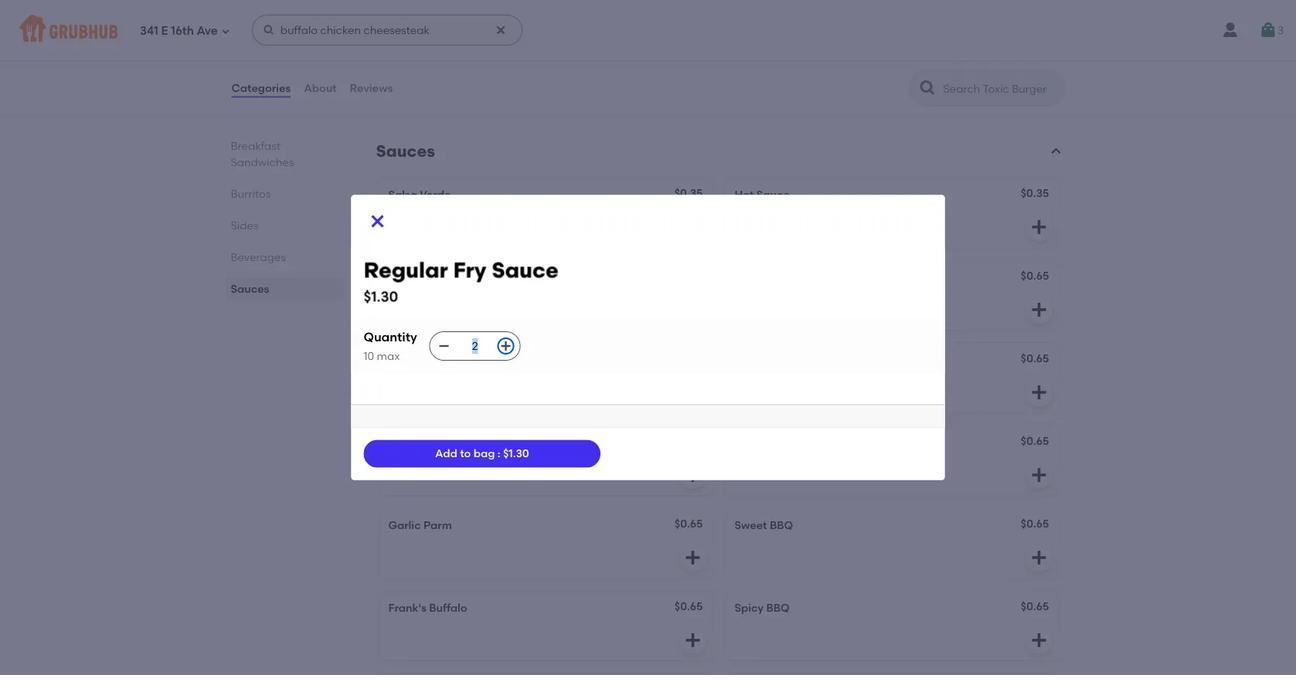 Task type: vqa. For each thing, say whether or not it's contained in the screenshot.
middle WAS
no



Task type: locate. For each thing, give the bounding box(es) containing it.
2 $0.35 from the left
[[1021, 187, 1050, 200]]

$0.65 button for ranch
[[726, 261, 1060, 330]]

2 vertical spatial sauce
[[451, 354, 485, 367]]

svg image
[[1259, 21, 1278, 39], [495, 24, 507, 36], [221, 27, 230, 36], [368, 212, 387, 231], [1030, 218, 1049, 237], [684, 301, 702, 319], [438, 340, 451, 352], [1030, 384, 1049, 402], [684, 466, 702, 485], [684, 632, 702, 650], [1030, 632, 1049, 650]]

:
[[498, 447, 501, 461]]

pesto ranch
[[389, 436, 455, 450]]

pesto
[[389, 436, 418, 450]]

fry up 'input item quantity' number field
[[453, 258, 487, 283]]

reviews button
[[349, 60, 394, 116]]

bbq right spicy
[[766, 602, 790, 615]]

3 button
[[1259, 16, 1284, 44]]

ranch left to
[[421, 436, 455, 450]]

quantity 10 max
[[364, 329, 417, 363]]

about
[[304, 81, 337, 95]]

ranch
[[389, 271, 423, 284], [421, 436, 455, 450]]

sides tab
[[231, 217, 339, 233]]

regular inside "button"
[[389, 354, 430, 367]]

bbq right "sweet"
[[770, 519, 793, 532]]

frank's
[[389, 602, 427, 615]]

fry inside "button"
[[433, 354, 449, 367]]

0 vertical spatial bbq
[[770, 519, 793, 532]]

dasani water 20 oz
[[389, 20, 493, 33]]

0 vertical spatial sauces
[[376, 142, 435, 161]]

1 vertical spatial $1.30
[[503, 447, 529, 461]]

e
[[161, 24, 168, 38]]

10
[[364, 350, 374, 363]]

1 vertical spatial $0.65 button
[[726, 343, 1060, 413]]

2 horizontal spatial sauce
[[757, 188, 790, 201]]

$1.30 right :
[[503, 447, 529, 461]]

oz
[[479, 20, 493, 33]]

sauce for regular fry sauce
[[451, 354, 485, 367]]

sauces up salsa
[[376, 142, 435, 161]]

sauce inside "button"
[[451, 354, 485, 367]]

breakfast sandwiches
[[231, 139, 294, 169]]

0 horizontal spatial $0.35
[[675, 187, 703, 200]]

ave
[[197, 24, 218, 38]]

bbq
[[770, 519, 793, 532], [766, 602, 790, 615]]

sweet bbq
[[735, 519, 793, 532]]

regular down quantity
[[389, 354, 430, 367]]

1 vertical spatial fry
[[433, 354, 449, 367]]

regular fry sauce button
[[379, 343, 713, 413]]

1 horizontal spatial sauce
[[492, 258, 559, 283]]

0 horizontal spatial sauces
[[231, 282, 269, 295]]

$0.65
[[1021, 269, 1050, 283], [1021, 352, 1050, 365], [1021, 435, 1050, 448], [675, 518, 703, 531], [1021, 518, 1050, 531], [675, 600, 703, 614], [1021, 600, 1050, 614]]

ranch up quantity
[[389, 271, 423, 284]]

$0.65 button
[[726, 261, 1060, 330], [726, 343, 1060, 413], [726, 426, 1060, 496]]

categories
[[232, 81, 291, 95]]

regular
[[364, 258, 448, 283], [389, 354, 430, 367]]

1 vertical spatial sauces
[[231, 282, 269, 295]]

$1.30 up quantity
[[364, 288, 398, 305]]

fry left 'input item quantity' number field
[[433, 354, 449, 367]]

0 vertical spatial $0.65 button
[[726, 261, 1060, 330]]

garlic parm
[[389, 519, 452, 532]]

0 vertical spatial regular
[[364, 258, 448, 283]]

0 horizontal spatial $1.30
[[364, 288, 398, 305]]

1 vertical spatial sauce
[[492, 258, 559, 283]]

salsa verde
[[389, 188, 451, 201]]

$1.30 inside regular fry sauce $1.30
[[364, 288, 398, 305]]

about button
[[303, 60, 338, 116]]

hot
[[735, 188, 754, 201]]

2 vertical spatial $0.65 button
[[726, 426, 1060, 496]]

sauces down beverages
[[231, 282, 269, 295]]

dasani
[[389, 20, 426, 33]]

spicy
[[735, 602, 764, 615]]

fry
[[453, 258, 487, 283], [433, 354, 449, 367]]

341 e 16th ave
[[140, 24, 218, 38]]

0 vertical spatial $1.30
[[364, 288, 398, 305]]

regular for regular fry sauce $1.30
[[364, 258, 448, 283]]

add
[[435, 447, 458, 461]]

1 horizontal spatial $0.35
[[1021, 187, 1050, 200]]

1 horizontal spatial $1.30
[[503, 447, 529, 461]]

salsa
[[389, 188, 418, 201]]

1 $0.65 button from the top
[[726, 261, 1060, 330]]

fry for regular fry sauce $1.30
[[453, 258, 487, 283]]

1 horizontal spatial sauces
[[376, 142, 435, 161]]

0 vertical spatial sauce
[[757, 188, 790, 201]]

burritos tab
[[231, 186, 339, 202]]

3 $0.65 button from the top
[[726, 426, 1060, 496]]

svg image
[[263, 24, 275, 36], [684, 218, 702, 237], [1030, 301, 1049, 319], [500, 340, 512, 352], [1030, 466, 1049, 485], [684, 549, 702, 568], [1030, 549, 1049, 568]]

breakfast sandwiches tab
[[231, 138, 339, 170]]

search icon image
[[919, 79, 937, 97]]

sides
[[231, 219, 259, 232]]

sauces inside tab
[[231, 282, 269, 295]]

1 vertical spatial bbq
[[766, 602, 790, 615]]

sauces
[[376, 142, 435, 161], [231, 282, 269, 295]]

regular fry sauce
[[389, 354, 485, 367]]

sauce inside regular fry sauce $1.30
[[492, 258, 559, 283]]

sauce
[[757, 188, 790, 201], [492, 258, 559, 283], [451, 354, 485, 367]]

1 $0.35 from the left
[[675, 187, 703, 200]]

$1.30
[[364, 288, 398, 305], [503, 447, 529, 461]]

$0.35
[[675, 187, 703, 200], [1021, 187, 1050, 200]]

sauces tab
[[231, 281, 339, 297]]

sandwiches
[[231, 155, 294, 169]]

1 vertical spatial ranch
[[421, 436, 455, 450]]

1 horizontal spatial fry
[[453, 258, 487, 283]]

0 horizontal spatial sauce
[[451, 354, 485, 367]]

0 horizontal spatial fry
[[433, 354, 449, 367]]

0 vertical spatial ranch
[[389, 271, 423, 284]]

fry inside regular fry sauce $1.30
[[453, 258, 487, 283]]

regular up quantity
[[364, 258, 448, 283]]

regular inside regular fry sauce $1.30
[[364, 258, 448, 283]]

341
[[140, 24, 158, 38]]

16th
[[171, 24, 194, 38]]

0 vertical spatial fry
[[453, 258, 487, 283]]

1 vertical spatial regular
[[389, 354, 430, 367]]



Task type: describe. For each thing, give the bounding box(es) containing it.
Search Toxic Burger search field
[[942, 81, 1060, 96]]

3
[[1278, 23, 1284, 37]]

$0.65 button for pesto ranch
[[726, 426, 1060, 496]]

categories button
[[231, 60, 292, 116]]

bbq for sweet bbq
[[770, 519, 793, 532]]

sweet
[[735, 519, 767, 532]]

svg image inside main navigation navigation
[[263, 24, 275, 36]]

20
[[464, 20, 477, 33]]

ranch inside button
[[389, 271, 423, 284]]

beverages tab
[[231, 249, 339, 265]]

ranch inside 'button'
[[421, 436, 455, 450]]

$0.35 for salsa verde
[[675, 187, 703, 200]]

buffalo
[[429, 602, 467, 615]]

sauces inside button
[[376, 142, 435, 161]]

bag
[[474, 447, 495, 461]]

sauce for regular fry sauce $1.30
[[492, 258, 559, 283]]

svg image inside 3 button
[[1259, 21, 1278, 39]]

quantity
[[364, 329, 417, 344]]

main navigation navigation
[[0, 0, 1297, 60]]

bbq for spicy bbq
[[766, 602, 790, 615]]

parm
[[424, 519, 452, 532]]

dasani water 20 oz image
[[597, 9, 713, 110]]

fry for regular fry sauce
[[433, 354, 449, 367]]

regular fry sauce $1.30
[[364, 258, 559, 305]]

ranch button
[[379, 261, 713, 330]]

pesto ranch button
[[379, 426, 713, 496]]

water
[[428, 20, 461, 33]]

$0.35 for hot sauce
[[1021, 187, 1050, 200]]

reviews
[[350, 81, 393, 95]]

beverages
[[231, 250, 286, 264]]

garlic
[[389, 519, 421, 532]]

verde
[[420, 188, 451, 201]]

max
[[377, 350, 400, 363]]

spicy bbq
[[735, 602, 790, 615]]

sauces button
[[373, 141, 1066, 162]]

to
[[460, 447, 471, 461]]

breakfast
[[231, 139, 281, 152]]

burritos
[[231, 187, 271, 200]]

Input item quantity number field
[[458, 332, 492, 360]]

add to bag : $1.30
[[435, 447, 529, 461]]

regular for regular fry sauce
[[389, 354, 430, 367]]

2 $0.65 button from the top
[[726, 343, 1060, 413]]

frank's buffalo
[[389, 602, 467, 615]]

dasani water 20 oz button
[[379, 9, 713, 110]]

hot sauce
[[735, 188, 790, 201]]



